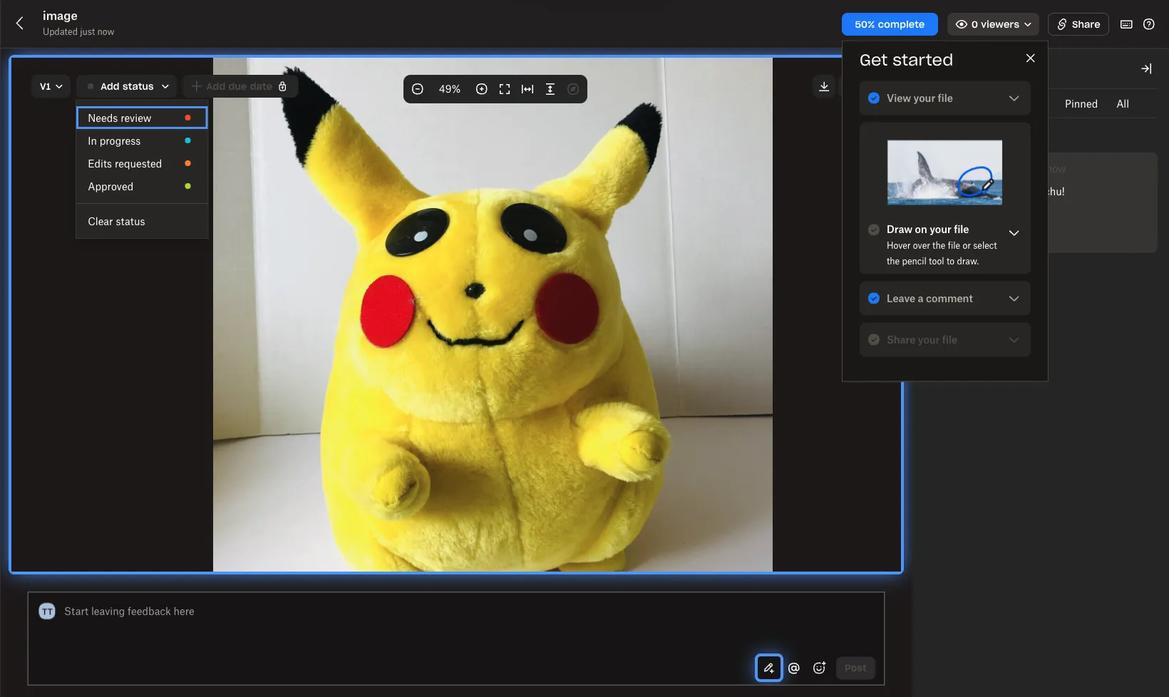 Task type: describe. For each thing, give the bounding box(es) containing it.
reply
[[965, 230, 989, 241]]

pencil
[[902, 256, 927, 267]]

unresolved
[[933, 97, 986, 109]]

mention button image
[[786, 660, 803, 677]]

tab list containing unresolved
[[924, 92, 1138, 115]]

updated
[[43, 26, 78, 37]]

add status button
[[76, 75, 177, 98]]

draw
[[887, 223, 913, 235]]

on
[[915, 223, 927, 235]]

draw on your file hover over the file or select the pencil tool to draw.
[[887, 223, 997, 267]]

your inside draw on your file hover over the file or select the pencil tool to draw.
[[930, 223, 952, 235]]

just
[[80, 26, 95, 37]]

leave
[[887, 292, 916, 304]]

feedback
[[128, 605, 171, 617]]

edits
[[88, 157, 112, 169]]

terry turtle just now
[[964, 162, 1066, 174]]

cute
[[1001, 185, 1022, 197]]

your for view
[[914, 92, 936, 104]]

what a cute pikachu!
[[964, 185, 1065, 197]]

needs review menu item
[[76, 106, 208, 129]]

comments
[[924, 61, 986, 75]]

resolved
[[1004, 97, 1047, 109]]

all button
[[1108, 92, 1138, 115]]

unresolved button
[[924, 92, 994, 115]]

keyboard shortcuts image
[[1118, 16, 1135, 33]]

all
[[1117, 97, 1129, 109]]

hover
[[887, 240, 911, 251]]

fit to height image
[[542, 81, 559, 98]]

here
[[174, 605, 194, 617]]

0 horizontal spatial the
[[887, 256, 900, 267]]

comment
[[926, 292, 973, 304]]

file down comments
[[938, 92, 953, 104]]

in
[[88, 134, 97, 147]]

approved
[[88, 180, 133, 192]]

pikachu!
[[1025, 185, 1065, 197]]

leave a comment
[[887, 292, 973, 304]]

your for share
[[918, 334, 940, 346]]

file up or
[[954, 223, 969, 235]]

file down comment
[[942, 334, 958, 346]]

progress
[[100, 134, 141, 147]]

in progress menu item
[[76, 129, 208, 152]]

image
[[43, 9, 78, 22]]

image updated just now
[[43, 9, 114, 37]]

review
[[121, 112, 152, 124]]

hide sidebar image
[[1138, 60, 1155, 77]]

clear status
[[88, 215, 145, 227]]

share your file
[[887, 334, 958, 346]]

share
[[887, 334, 916, 346]]



Task type: vqa. For each thing, say whether or not it's contained in the screenshot.
left Replay
no



Task type: locate. For each thing, give the bounding box(es) containing it.
1 vertical spatial your
[[930, 223, 952, 235]]

status for add status
[[123, 80, 154, 92]]

draw.
[[957, 256, 979, 267]]

your right on
[[930, 223, 952, 235]]

your right share
[[918, 334, 940, 346]]

turtle
[[992, 162, 1021, 174]]

now
[[97, 26, 114, 37], [1046, 162, 1066, 174]]

reply button
[[965, 227, 989, 244]]

approved menu item
[[76, 175, 208, 197]]

terry
[[964, 162, 989, 174]]

add status
[[101, 80, 154, 92]]

the down hover
[[887, 256, 900, 267]]

show drawing tools image
[[761, 660, 778, 677]]

add emoji image
[[811, 660, 828, 677]]

1 vertical spatial status
[[116, 215, 145, 227]]

menu containing needs review
[[76, 101, 208, 238]]

file
[[938, 92, 953, 104], [954, 223, 969, 235], [948, 240, 961, 251], [942, 334, 958, 346]]

your
[[914, 92, 936, 104], [930, 223, 952, 235], [918, 334, 940, 346]]

a right leave
[[918, 292, 924, 304]]

a for cute
[[993, 185, 998, 197]]

edits requested
[[88, 157, 162, 169]]

now right just
[[97, 26, 114, 37]]

now for image
[[97, 26, 114, 37]]

file left or
[[948, 240, 961, 251]]

a left the cute
[[993, 185, 998, 197]]

edits requested menu item
[[76, 152, 208, 175]]

status for clear status
[[116, 215, 145, 227]]

status right clear
[[116, 215, 145, 227]]

status
[[123, 80, 154, 92], [116, 215, 145, 227]]

to
[[947, 256, 955, 267]]

2 vertical spatial your
[[918, 334, 940, 346]]

0 horizontal spatial now
[[97, 26, 114, 37]]

started
[[893, 50, 953, 70]]

pinned button
[[1057, 92, 1107, 115]]

0 vertical spatial now
[[97, 26, 114, 37]]

now for terry turtle
[[1046, 162, 1066, 174]]

resolved button
[[996, 92, 1055, 115]]

1 vertical spatial a
[[918, 292, 924, 304]]

leaving
[[91, 605, 125, 617]]

pinned
[[1065, 97, 1098, 109]]

0 vertical spatial a
[[993, 185, 998, 197]]

0 vertical spatial the
[[933, 240, 946, 251]]

needs
[[88, 112, 118, 124]]

view your file
[[887, 92, 953, 104]]

now inside image updated just now
[[97, 26, 114, 37]]

start leaving feedback here
[[64, 605, 194, 617]]

start
[[64, 605, 89, 617]]

a for comment
[[918, 292, 924, 304]]

your right view
[[914, 92, 936, 104]]

requested
[[115, 157, 162, 169]]

0 vertical spatial your
[[914, 92, 936, 104]]

add
[[101, 80, 120, 92]]

tool
[[929, 256, 944, 267]]

select
[[973, 240, 997, 251]]

over
[[913, 240, 930, 251]]

the
[[933, 240, 946, 251], [887, 256, 900, 267]]

None text field
[[65, 604, 876, 619]]

toggle fullscreen image
[[496, 81, 513, 98]]

status right add
[[123, 80, 154, 92]]

1 vertical spatial the
[[887, 256, 900, 267]]

what
[[964, 185, 990, 197]]

a
[[993, 185, 998, 197], [918, 292, 924, 304]]

1 horizontal spatial the
[[933, 240, 946, 251]]

needs review
[[88, 112, 152, 124]]

get started
[[860, 50, 953, 70]]

0 horizontal spatial a
[[918, 292, 924, 304]]

1 vertical spatial now
[[1046, 162, 1066, 174]]

1 horizontal spatial now
[[1046, 162, 1066, 174]]

in progress
[[88, 134, 141, 147]]

0 vertical spatial status
[[123, 80, 154, 92]]

the up tool
[[933, 240, 946, 251]]

just
[[1025, 162, 1044, 174]]

now right just on the right of the page
[[1046, 162, 1066, 174]]

fit to width image
[[519, 81, 536, 98]]

clear
[[88, 215, 113, 227]]

status inside add status button
[[123, 80, 154, 92]]

get
[[860, 50, 888, 70]]

view
[[887, 92, 911, 104]]

tab list
[[924, 92, 1138, 115]]

or
[[963, 240, 971, 251]]

1 horizontal spatial a
[[993, 185, 998, 197]]

menu
[[76, 101, 208, 238]]



